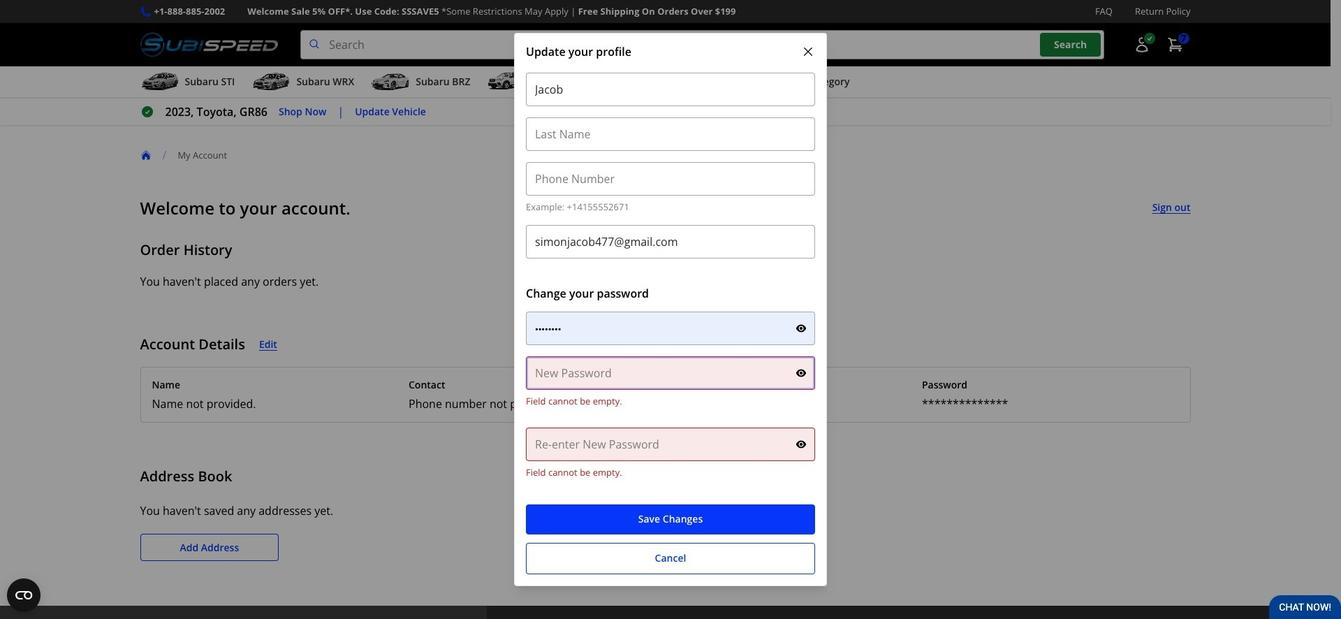 Task type: vqa. For each thing, say whether or not it's contained in the screenshot.
Toggle password visibility image
yes



Task type: describe. For each thing, give the bounding box(es) containing it.
Phone field
[[526, 162, 816, 196]]

toggle password visibility image for "current password" password field
[[796, 323, 807, 334]]

search input field
[[301, 30, 1105, 59]]

toggle password visibility image for re-enter new password "password field"
[[796, 439, 807, 450]]

close popup image
[[802, 45, 816, 59]]

Current Password password field
[[526, 312, 816, 345]]

Email Address text field
[[526, 225, 816, 259]]



Task type: locate. For each thing, give the bounding box(es) containing it.
1 vertical spatial toggle password visibility image
[[796, 439, 807, 450]]

First name text field
[[526, 73, 816, 106]]

open widget image
[[7, 579, 41, 612]]

New Password password field
[[526, 357, 816, 390]]

Re-enter New Password password field
[[526, 428, 816, 461]]

1 toggle password visibility image from the top
[[796, 323, 807, 334]]

0 vertical spatial toggle password visibility image
[[796, 323, 807, 334]]

toggle password visibility image
[[796, 368, 807, 379]]

Last Name text field
[[526, 118, 816, 151]]

2 toggle password visibility image from the top
[[796, 439, 807, 450]]

toggle password visibility image
[[796, 323, 807, 334], [796, 439, 807, 450]]



